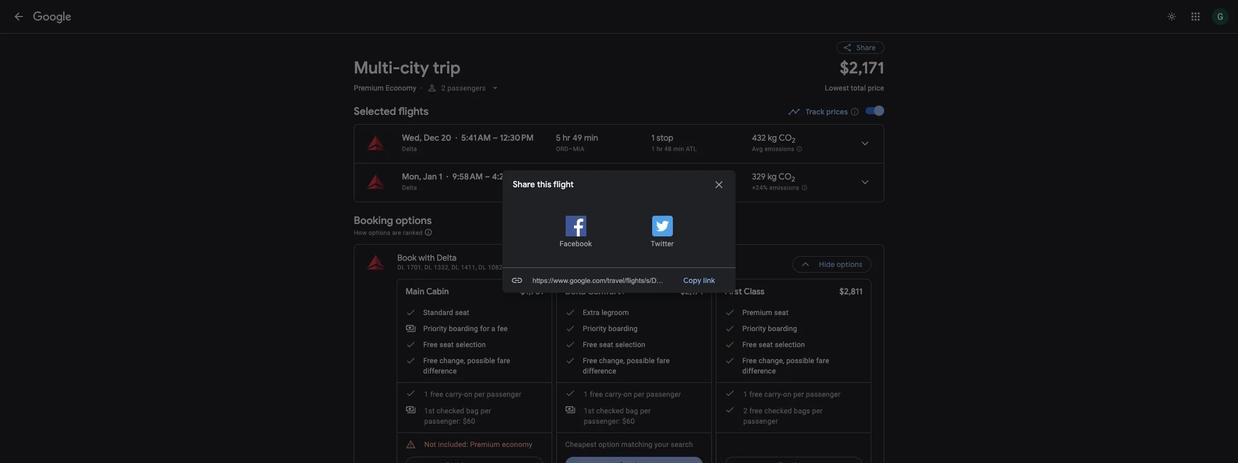 Task type: vqa. For each thing, say whether or not it's contained in the screenshot.
1st list item
no



Task type: describe. For each thing, give the bounding box(es) containing it.
per inside 2 free checked bags per passenger
[[812, 407, 823, 416]]

ranked
[[403, 229, 423, 237]]

1082
[[488, 264, 503, 271]]

first class
[[725, 287, 765, 297]]

kg for 432
[[768, 133, 777, 144]]

Departure time: 9:58 AM. text field
[[452, 172, 483, 182]]

Arrival time: 12:30 PM. text field
[[500, 133, 534, 144]]

total
[[851, 84, 866, 92]]

passengers
[[447, 84, 486, 92]]

track
[[806, 107, 825, 117]]

carry- for delta comfort+
[[605, 391, 624, 399]]

not included: premium economy
[[424, 441, 532, 449]]

price
[[868, 84, 884, 92]]

7
[[556, 172, 561, 182]]

none text field containing $2,171
[[825, 58, 884, 102]]

$2,171 lowest total price
[[825, 58, 884, 92]]

mon,
[[402, 172, 421, 182]]

2 passengers button
[[423, 79, 504, 97]]

multi-city trip
[[354, 58, 460, 79]]

free seat selection for main cabin
[[423, 341, 486, 349]]

free change, possible fare difference for class
[[742, 357, 829, 376]]

checked for comfort+
[[596, 407, 624, 416]]

free for comfort+
[[590, 391, 603, 399]]

1 up 2 free checked bags per passenger
[[743, 391, 748, 399]]

standard seat
[[423, 309, 469, 317]]

share for share this flight
[[513, 180, 535, 190]]

$1,751
[[521, 287, 543, 297]]

this
[[537, 180, 552, 190]]

options for hide
[[837, 260, 863, 269]]

link
[[703, 276, 715, 285]]

boarding for main cabin
[[449, 325, 478, 333]]

copy link
[[683, 276, 715, 285]]

how
[[354, 229, 367, 237]]

432 kg co 2
[[752, 133, 796, 145]]

facebook
[[560, 240, 592, 248]]

legroom
[[602, 309, 629, 317]]

free seat selection for delta comfort+
[[583, 341, 646, 349]]

1 up not
[[424, 391, 428, 399]]

5
[[556, 133, 561, 144]]

mon, jan 1
[[402, 172, 442, 182]]

fare for $2,171
[[657, 357, 670, 365]]

4:21 pm
[[492, 172, 521, 182]]

priority boarding for first class
[[742, 325, 797, 333]]

option
[[598, 441, 620, 449]]

book
[[397, 253, 417, 264]]

1 up 1 stop
[[652, 133, 655, 144]]

bag for main cabin
[[466, 407, 479, 416]]

wed,
[[402, 133, 422, 144]]

priority for cabin
[[423, 325, 447, 333]]

list containing wed, dec 20
[[354, 125, 884, 202]]

book with delta dl 1701, dl 1332, dl 1411, dl 1082
[[397, 253, 503, 271]]

flights
[[398, 105, 429, 118]]

class
[[744, 287, 765, 297]]

1332,
[[434, 264, 450, 271]]

booking
[[354, 214, 393, 227]]

lga
[[556, 184, 568, 192]]

not
[[424, 441, 436, 449]]

bag for delta comfort+
[[626, 407, 638, 416]]

difference for class
[[742, 367, 776, 376]]

close image
[[713, 179, 725, 191]]

hide options button
[[793, 256, 871, 273]]

premium for premium seat
[[742, 309, 772, 317]]

3 dl from the left
[[452, 264, 459, 271]]

how options are ranked
[[354, 229, 424, 237]]

1411,
[[461, 264, 477, 271]]

co for 432 kg co
[[779, 133, 792, 144]]

5:41 am
[[461, 133, 491, 144]]

hr inside 1 stop 1 hr 48 min atl
[[657, 146, 663, 153]]

economy
[[502, 441, 532, 449]]

share this flight
[[513, 180, 574, 190]]

1 stop 1 hr 48 min atl
[[652, 133, 697, 153]]

first checked bag costs 60 us dollars per passenger element for main cabin
[[406, 405, 527, 427]]

jan
[[423, 172, 437, 182]]

– inside 7 hr 23 min lga – ord
[[568, 184, 572, 192]]

free change, possible fare difference for cabin
[[423, 357, 510, 376]]

matching
[[621, 441, 653, 449]]

Flight numbers DL 1701, DL 1332, DL 1411, DL 1082 text field
[[397, 264, 503, 271]]

stop for 1 stop
[[657, 172, 673, 182]]

priority boarding for a fee
[[423, 325, 508, 333]]

included:
[[438, 441, 468, 449]]

delta up extra
[[565, 287, 586, 297]]

passenger for $2,811
[[806, 391, 841, 399]]

1st for cabin
[[424, 407, 435, 416]]

city
[[400, 58, 429, 79]]

free inside 2 free checked bags per passenger
[[750, 407, 763, 416]]

first
[[725, 287, 742, 297]]

premium for premium economy
[[354, 84, 384, 92]]

on for class
[[783, 391, 792, 399]]

49
[[573, 133, 582, 144]]

1701,
[[407, 264, 423, 271]]

Arrival time: 4:21 PM. text field
[[492, 172, 521, 182]]

4 dl from the left
[[479, 264, 486, 271]]

delta inside the book with delta dl 1701, dl 1332, dl 1411, dl 1082
[[437, 253, 457, 264]]

with
[[419, 253, 435, 264]]

premium seat
[[742, 309, 789, 317]]

are
[[392, 229, 401, 237]]

total duration 7 hr 23 min. element
[[556, 172, 652, 184]]

main
[[406, 287, 424, 297]]

+24%
[[752, 185, 768, 192]]

ord inside 5 hr 49 min ord – mia
[[556, 146, 569, 153]]

– inside 5 hr 49 min ord – mia
[[569, 146, 573, 153]]

bags
[[794, 407, 810, 416]]

329 kg co 2
[[752, 172, 795, 184]]

economy
[[386, 84, 416, 92]]

change, for main cabin
[[440, 357, 465, 365]]

avg emissions
[[752, 146, 794, 153]]

learn more about booking options image
[[424, 228, 433, 237]]

delta down mon,
[[402, 184, 417, 192]]

9:58 am
[[452, 172, 483, 182]]

possible for main cabin
[[467, 357, 495, 365]]

1 left 48
[[652, 146, 655, 153]]

Departure time: 5:41 AM. text field
[[461, 133, 491, 144]]

priority for comfort+
[[583, 325, 607, 333]]

9:58 am – 4:21 pm
[[452, 172, 521, 182]]

1 up cheapest
[[584, 391, 588, 399]]

twitter
[[651, 240, 674, 248]]

share for share
[[857, 43, 876, 52]]

extra legroom
[[583, 309, 629, 317]]

1st for comfort+
[[584, 407, 594, 416]]

selection for cabin
[[456, 341, 486, 349]]

difference for comfort+
[[583, 367, 616, 376]]

wed, dec 20
[[402, 133, 451, 144]]

2 inside "329 kg co 2"
[[792, 175, 795, 184]]

7 hr 23 min lga – ord
[[556, 172, 597, 192]]

premium economy
[[354, 84, 416, 92]]

share button
[[837, 41, 884, 54]]

$2,171 for $2,171 lowest total price
[[840, 58, 884, 79]]

main cabin
[[406, 287, 449, 297]]

20
[[441, 133, 451, 144]]



Task type: locate. For each thing, give the bounding box(es) containing it.
1 1st checked bag per passenger: from the left
[[424, 407, 491, 426]]

 image
[[446, 172, 448, 182]]

$2,171 up total on the right top of the page
[[840, 58, 884, 79]]

trip
[[433, 58, 460, 79]]

1 horizontal spatial 1st
[[584, 407, 594, 416]]

1 horizontal spatial ord
[[572, 184, 585, 192]]

0 horizontal spatial passenger:
[[424, 418, 461, 426]]

1 stop flight. element for 5 hr 49 min
[[652, 133, 673, 145]]

1 vertical spatial share
[[513, 180, 535, 190]]

1 free carry-on per passenger
[[424, 391, 522, 399], [584, 391, 681, 399], [743, 391, 841, 399]]

1st checked bag per passenger: up included:
[[424, 407, 491, 426]]

1 horizontal spatial on
[[624, 391, 632, 399]]

facebook button
[[543, 208, 609, 257]]

2 vertical spatial premium
[[470, 441, 500, 449]]

priority boarding for delta comfort+
[[583, 325, 638, 333]]

1 horizontal spatial fare
[[657, 357, 670, 365]]

1 stop flight. element up 48
[[652, 133, 673, 145]]

dl down the book
[[397, 264, 405, 271]]

checked left bags
[[764, 407, 792, 416]]

priority for class
[[742, 325, 766, 333]]

options for booking
[[396, 214, 432, 227]]

delta
[[402, 146, 417, 153], [402, 184, 417, 192], [437, 253, 457, 264], [565, 287, 586, 297]]

0 vertical spatial ord
[[556, 146, 569, 153]]

atl
[[686, 146, 697, 153]]

1 free change, possible fare difference from the left
[[423, 357, 510, 376]]

1 priority boarding from the left
[[583, 325, 638, 333]]

free for class
[[750, 391, 763, 399]]

2 horizontal spatial fare
[[816, 357, 829, 365]]

boarding
[[449, 325, 478, 333], [609, 325, 638, 333], [768, 325, 797, 333]]

0 horizontal spatial change,
[[440, 357, 465, 365]]

1 vertical spatial kg
[[768, 172, 777, 182]]

min for 5 hr 49 min
[[584, 133, 598, 144]]

passenger for $1,751
[[487, 391, 522, 399]]

co up avg emissions
[[779, 133, 792, 144]]

difference
[[423, 367, 457, 376], [583, 367, 616, 376], [742, 367, 776, 376]]

priority boarding down extra legroom
[[583, 325, 638, 333]]

$60 up not included: premium economy
[[463, 418, 475, 426]]

1 stop flight. element down 48
[[652, 172, 673, 184]]

priority down standard
[[423, 325, 447, 333]]

1 1 free carry-on per passenger from the left
[[424, 391, 522, 399]]

2 fare from the left
[[657, 357, 670, 365]]

options down booking
[[369, 229, 391, 237]]

1 free carry-on per passenger for main cabin
[[424, 391, 522, 399]]

$60 for main cabin
[[463, 418, 475, 426]]

prices
[[826, 107, 848, 117]]

hr left 48
[[657, 146, 663, 153]]

1 horizontal spatial first checked bag costs 60 us dollars per passenger element
[[565, 405, 686, 427]]

1 vertical spatial premium
[[742, 309, 772, 317]]

1 free seat selection from the left
[[423, 341, 486, 349]]

$60 for delta comfort+
[[622, 418, 635, 426]]

1 vertical spatial co
[[779, 172, 792, 182]]

5 hr 49 min ord – mia
[[556, 133, 598, 153]]

2 horizontal spatial difference
[[742, 367, 776, 376]]

1 vertical spatial emissions
[[770, 185, 799, 192]]

1 horizontal spatial $2,171
[[840, 58, 884, 79]]

1 vertical spatial options
[[369, 229, 391, 237]]

min
[[584, 133, 598, 144], [673, 146, 684, 153], [583, 172, 597, 182]]

min inside 7 hr 23 min lga – ord
[[583, 172, 597, 182]]

1 carry- from the left
[[445, 391, 464, 399]]

0 horizontal spatial first checked bag costs 60 us dollars per passenger element
[[406, 405, 527, 427]]

0 horizontal spatial priority
[[423, 325, 447, 333]]

bag up not included: premium economy
[[466, 407, 479, 416]]

$2,171 for $2,171
[[681, 287, 703, 297]]

0 horizontal spatial bag
[[466, 407, 479, 416]]

track prices
[[806, 107, 848, 117]]

0 horizontal spatial premium
[[354, 84, 384, 92]]

1 selection from the left
[[456, 341, 486, 349]]

min right 48
[[673, 146, 684, 153]]

free up 2 free checked bags per passenger
[[750, 391, 763, 399]]

3 possible from the left
[[786, 357, 814, 365]]

delta down wed,
[[402, 146, 417, 153]]

hide options
[[819, 260, 863, 269]]

1 horizontal spatial selection
[[615, 341, 646, 349]]

premium down multi-
[[354, 84, 384, 92]]

2 vertical spatial hr
[[562, 172, 570, 182]]

$60 up cheapest option matching your search
[[622, 418, 635, 426]]

0 vertical spatial co
[[779, 133, 792, 144]]

premium down class
[[742, 309, 772, 317]]

1 horizontal spatial passenger:
[[584, 418, 620, 426]]

change, for delta comfort+
[[599, 357, 625, 365]]

$2,171 inside $2,171 lowest total price
[[840, 58, 884, 79]]

change, for first class
[[759, 357, 785, 365]]

dl left 1082 on the left
[[479, 264, 486, 271]]

1 stop
[[652, 172, 673, 182]]

difference for cabin
[[423, 367, 457, 376]]

1 horizontal spatial possible
[[627, 357, 655, 365]]

1 horizontal spatial boarding
[[609, 325, 638, 333]]

 image
[[421, 84, 423, 92]]

delta comfort+
[[565, 287, 626, 297]]

kg up +24% emissions
[[768, 172, 777, 182]]

hr inside 7 hr 23 min lga – ord
[[562, 172, 570, 182]]

1 vertical spatial 1 stop flight. element
[[652, 172, 673, 184]]

checked inside 2 free checked bags per passenger
[[764, 407, 792, 416]]

dl left 1411,
[[452, 264, 459, 271]]

1 horizontal spatial checked
[[596, 407, 624, 416]]

1 bag from the left
[[466, 407, 479, 416]]

list
[[354, 125, 884, 202]]

free seat selection down "premium seat"
[[742, 341, 805, 349]]

layover (1 of 1) is a 3 hr 44 min layover at detroit metropolitan wayne county airport in detroit. element
[[652, 184, 747, 192]]

bag up cheapest option matching your search
[[626, 407, 638, 416]]

selection down priority boarding for a fee
[[456, 341, 486, 349]]

emissions down "329 kg co 2"
[[770, 185, 799, 192]]

flight on monday, january 1. leaves laguardia airport at 9:58 am on monday, january 1 and arrives at o'hare international airport at 4:21 pm on monday, january 1. element
[[402, 172, 521, 182]]

0 horizontal spatial ord
[[556, 146, 569, 153]]

1 $60 from the left
[[463, 418, 475, 426]]

selection down the legroom
[[615, 341, 646, 349]]

carry- up included:
[[445, 391, 464, 399]]

for
[[480, 325, 490, 333]]

$60
[[463, 418, 475, 426], [622, 418, 635, 426]]

priority boarding
[[583, 325, 638, 333], [742, 325, 797, 333]]

priority down extra
[[583, 325, 607, 333]]

2 horizontal spatial on
[[783, 391, 792, 399]]

share up 2171 us dollars element
[[857, 43, 876, 52]]

1 vertical spatial stop
[[657, 172, 673, 182]]

$2,811
[[840, 287, 863, 297]]

fare
[[497, 357, 510, 365], [657, 357, 670, 365], [816, 357, 829, 365]]

ord down 23
[[572, 184, 585, 192]]

checked up option
[[596, 407, 624, 416]]

learn more about booking options element
[[424, 227, 433, 238]]

boarding down the legroom
[[609, 325, 638, 333]]

0 vertical spatial kg
[[768, 133, 777, 144]]

booking options
[[354, 214, 432, 227]]

2 horizontal spatial options
[[837, 260, 863, 269]]

0 horizontal spatial 1 free carry-on per passenger
[[424, 391, 522, 399]]

change, down priority boarding for a fee
[[440, 357, 465, 365]]

1 difference from the left
[[423, 367, 457, 376]]

hr for 5 hr 49 min
[[563, 133, 571, 144]]

1 horizontal spatial change,
[[599, 357, 625, 365]]

1st checked bag per passenger: for main cabin
[[424, 407, 491, 426]]

checked up included:
[[437, 407, 464, 416]]

2 1 stop flight. element from the top
[[652, 172, 673, 184]]

0 horizontal spatial 1st checked bag per passenger:
[[424, 407, 491, 426]]

kg inside 432 kg co 2
[[768, 133, 777, 144]]

2 possible from the left
[[627, 357, 655, 365]]

2 stop from the top
[[657, 172, 673, 182]]

1 checked from the left
[[437, 407, 464, 416]]

2 checked from the left
[[596, 407, 624, 416]]

min inside 5 hr 49 min ord – mia
[[584, 133, 598, 144]]

2 selection from the left
[[615, 341, 646, 349]]

0 vertical spatial emissions
[[765, 146, 794, 153]]

1 possible from the left
[[467, 357, 495, 365]]

on for comfort+
[[624, 391, 632, 399]]

priority boarding down "premium seat"
[[742, 325, 797, 333]]

1 horizontal spatial 1 free carry-on per passenger
[[584, 391, 681, 399]]

1 right jan
[[439, 172, 442, 182]]

passenger: up option
[[584, 418, 620, 426]]

free seat selection down priority boarding for a fee
[[423, 341, 486, 349]]

0 horizontal spatial free change, possible fare difference
[[423, 357, 510, 376]]

2 horizontal spatial priority
[[742, 325, 766, 333]]

0 horizontal spatial priority boarding
[[583, 325, 638, 333]]

emissions for 432 kg co
[[765, 146, 794, 153]]

kg
[[768, 133, 777, 144], [768, 172, 777, 182]]

2 horizontal spatial free seat selection
[[742, 341, 805, 349]]

0 horizontal spatial share
[[513, 180, 535, 190]]

3 difference from the left
[[742, 367, 776, 376]]

passenger:
[[424, 418, 461, 426], [584, 418, 620, 426]]

carry- up 2 free checked bags per passenger
[[764, 391, 783, 399]]

free change, possible fare difference for comfort+
[[583, 357, 670, 376]]

co inside "329 kg co 2"
[[779, 172, 792, 182]]

1 free carry-on per passenger up cheapest option matching your search
[[584, 391, 681, 399]]

2 carry- from the left
[[605, 391, 624, 399]]

dl down the with on the bottom of page
[[424, 264, 432, 271]]

search
[[671, 441, 693, 449]]

2 difference from the left
[[583, 367, 616, 376]]

on for cabin
[[464, 391, 472, 399]]

2 first checked bag costs 60 us dollars per passenger element from the left
[[565, 405, 686, 427]]

2 horizontal spatial premium
[[742, 309, 772, 317]]

options
[[396, 214, 432, 227], [369, 229, 391, 237], [837, 260, 863, 269]]

2 horizontal spatial boarding
[[768, 325, 797, 333]]

1 1st from the left
[[424, 407, 435, 416]]

free up option
[[590, 391, 603, 399]]

2 horizontal spatial carry-
[[764, 391, 783, 399]]

0 vertical spatial $2,171
[[840, 58, 884, 79]]

on up not included: premium economy
[[464, 391, 472, 399]]

1 horizontal spatial 1st checked bag per passenger:
[[584, 407, 651, 426]]

passenger: up included:
[[424, 418, 461, 426]]

main content
[[354, 33, 884, 464]]

priority down "premium seat"
[[742, 325, 766, 333]]

1 horizontal spatial premium
[[470, 441, 500, 449]]

1 first checked bag costs 60 us dollars per passenger element from the left
[[406, 405, 527, 427]]

2
[[441, 84, 445, 92], [792, 136, 796, 145], [792, 175, 795, 184], [743, 407, 748, 416]]

2 inside 2 passengers popup button
[[441, 84, 445, 92]]

0 vertical spatial share
[[857, 43, 876, 52]]

2171 us dollars element
[[840, 58, 884, 79]]

$2,171 down copy
[[681, 287, 703, 297]]

seat for main cabin
[[440, 341, 454, 349]]

1
[[652, 133, 655, 144], [652, 146, 655, 153], [439, 172, 442, 182], [652, 172, 655, 182], [424, 391, 428, 399], [584, 391, 588, 399], [743, 391, 748, 399]]

possible for delta comfort+
[[627, 357, 655, 365]]

Copy link field
[[532, 273, 667, 289]]

stop down 48
[[657, 172, 673, 182]]

3 on from the left
[[783, 391, 792, 399]]

1 stop flight. element
[[652, 133, 673, 145], [652, 172, 673, 184]]

min inside 1 stop 1 hr 48 min atl
[[673, 146, 684, 153]]

kg for 329
[[768, 172, 777, 182]]

flight on wednesday, december 20. leaves o'hare international airport at 5:41 am on wednesday, december 20 and arrives at miami international airport at 12:30 pm on wednesday, december 20. element
[[402, 133, 534, 144]]

checked
[[437, 407, 464, 416], [596, 407, 624, 416], [764, 407, 792, 416]]

premium right included:
[[470, 441, 500, 449]]

2 passenger: from the left
[[584, 418, 620, 426]]

emissions for 329 kg co
[[770, 185, 799, 192]]

329
[[752, 172, 766, 182]]

0 vertical spatial min
[[584, 133, 598, 144]]

1 vertical spatial ord
[[572, 184, 585, 192]]

0 horizontal spatial $60
[[463, 418, 475, 426]]

1st up not
[[424, 407, 435, 416]]

carry-
[[445, 391, 464, 399], [605, 391, 624, 399], [764, 391, 783, 399]]

3 boarding from the left
[[768, 325, 797, 333]]

1 horizontal spatial priority boarding
[[742, 325, 797, 333]]

first checked bag costs 60 us dollars per passenger element up not included: premium economy
[[406, 405, 527, 427]]

free seat selection for first class
[[742, 341, 805, 349]]

0 horizontal spatial possible
[[467, 357, 495, 365]]

2 horizontal spatial possible
[[786, 357, 814, 365]]

dec
[[424, 133, 439, 144]]

selection for comfort+
[[615, 341, 646, 349]]

1 boarding from the left
[[449, 325, 478, 333]]

1 vertical spatial hr
[[657, 146, 663, 153]]

delta up the dl 1701, dl 1332, dl 1411, dl 1082 text box
[[437, 253, 457, 264]]

main content containing multi-city trip
[[354, 33, 884, 464]]

3 priority from the left
[[742, 325, 766, 333]]

options inside dropdown button
[[837, 260, 863, 269]]

0 horizontal spatial boarding
[[449, 325, 478, 333]]

carry- for main cabin
[[445, 391, 464, 399]]

0 horizontal spatial carry-
[[445, 391, 464, 399]]

free for cabin
[[430, 391, 443, 399]]

co up +24% emissions
[[779, 172, 792, 182]]

ord
[[556, 146, 569, 153], [572, 184, 585, 192]]

possible
[[467, 357, 495, 365], [627, 357, 655, 365], [786, 357, 814, 365]]

1 passenger: from the left
[[424, 418, 461, 426]]

1st
[[424, 407, 435, 416], [584, 407, 594, 416]]

checked for cabin
[[437, 407, 464, 416]]

0 horizontal spatial selection
[[456, 341, 486, 349]]

1st up cheapest
[[584, 407, 594, 416]]

2 on from the left
[[624, 391, 632, 399]]

learn more about tracked prices image
[[850, 107, 860, 117]]

2 horizontal spatial 1 free carry-on per passenger
[[743, 391, 841, 399]]

free left bags
[[750, 407, 763, 416]]

2 dl from the left
[[424, 264, 432, 271]]

2 1st from the left
[[584, 407, 594, 416]]

2 free change, possible fare difference from the left
[[583, 357, 670, 376]]

first checked bag costs 60 us dollars per passenger element for delta comfort+
[[565, 405, 686, 427]]

extra
[[583, 309, 600, 317]]

0 vertical spatial premium
[[354, 84, 384, 92]]

stop up 48
[[657, 133, 673, 144]]

selected flights
[[354, 105, 429, 118]]

flight
[[553, 180, 574, 190]]

first checked bag costs 60 us dollars per passenger element up cheapest option matching your search
[[565, 405, 686, 427]]

seat for first class
[[759, 341, 773, 349]]

+24% emissions
[[752, 185, 799, 192]]

hr
[[563, 133, 571, 144], [657, 146, 663, 153], [562, 172, 570, 182]]

2 vertical spatial min
[[583, 172, 597, 182]]

on up 2 free checked bags per passenger
[[783, 391, 792, 399]]

1 horizontal spatial carry-
[[605, 391, 624, 399]]

passenger: for comfort+
[[584, 418, 620, 426]]

12:30 pm
[[500, 133, 534, 144]]

free
[[430, 391, 443, 399], [590, 391, 603, 399], [750, 391, 763, 399], [750, 407, 763, 416]]

2 change, from the left
[[599, 357, 625, 365]]

1 free carry-on per passenger for delta comfort+
[[584, 391, 681, 399]]

–
[[493, 133, 498, 144], [569, 146, 573, 153], [485, 172, 490, 182], [568, 184, 572, 192]]

1 horizontal spatial $60
[[622, 418, 635, 426]]

1 horizontal spatial free change, possible fare difference
[[583, 357, 670, 376]]

co for 329 kg co
[[779, 172, 792, 182]]

1 down 1 stop 1 hr 48 min atl
[[652, 172, 655, 182]]

stop inside 1 stop 1 hr 48 min atl
[[657, 133, 673, 144]]

$2,171
[[840, 58, 884, 79], [681, 287, 703, 297]]

23
[[572, 172, 581, 182]]

1 vertical spatial min
[[673, 146, 684, 153]]

boarding down "premium seat"
[[768, 325, 797, 333]]

fare for $2,811
[[816, 357, 829, 365]]

2 free checked bags per passenger
[[743, 407, 823, 426]]

2 horizontal spatial change,
[[759, 357, 785, 365]]

Multi-city trip text field
[[354, 58, 813, 79]]

comfort+
[[588, 287, 626, 297]]

1 free carry-on per passenger for first class
[[743, 391, 841, 399]]

stop for 1 stop 1 hr 48 min atl
[[657, 133, 673, 144]]

hide
[[819, 260, 835, 269]]

1 horizontal spatial options
[[396, 214, 432, 227]]

2 vertical spatial options
[[837, 260, 863, 269]]

ord inside 7 hr 23 min lga – ord
[[572, 184, 585, 192]]

3 free seat selection from the left
[[742, 341, 805, 349]]

2 boarding from the left
[[609, 325, 638, 333]]

twitter button
[[629, 208, 695, 257]]

1 fare from the left
[[497, 357, 510, 365]]

3 checked from the left
[[764, 407, 792, 416]]

carry- up option
[[605, 391, 624, 399]]

3 carry- from the left
[[764, 391, 783, 399]]

boarding for delta comfort+
[[609, 325, 638, 333]]

3 1 free carry-on per passenger from the left
[[743, 391, 841, 399]]

mia
[[573, 146, 585, 153]]

total duration 5 hr 49 min. element
[[556, 133, 652, 145]]

0 vertical spatial stop
[[657, 133, 673, 144]]

0 horizontal spatial $2,171
[[681, 287, 703, 297]]

1 horizontal spatial priority
[[583, 325, 607, 333]]

2 horizontal spatial free change, possible fare difference
[[742, 357, 829, 376]]

1 free carry-on per passenger up not included: premium economy
[[424, 391, 522, 399]]

share left this
[[513, 180, 535, 190]]

selected
[[354, 105, 396, 118]]

3 fare from the left
[[816, 357, 829, 365]]

cheapest
[[565, 441, 597, 449]]

1 stop from the top
[[657, 133, 673, 144]]

0 vertical spatial hr
[[563, 133, 571, 144]]

kg inside "329 kg co 2"
[[768, 172, 777, 182]]

0 horizontal spatial options
[[369, 229, 391, 237]]

free seat selection down the legroom
[[583, 341, 646, 349]]

0 horizontal spatial free seat selection
[[423, 341, 486, 349]]

carry- for first class
[[764, 391, 783, 399]]

options right hide
[[837, 260, 863, 269]]

change, down the legroom
[[599, 357, 625, 365]]

48
[[664, 146, 672, 153]]

possible for first class
[[786, 357, 814, 365]]

boarding for first class
[[768, 325, 797, 333]]

min for 7 hr 23 min
[[583, 172, 597, 182]]

options for how
[[369, 229, 391, 237]]

0 horizontal spatial on
[[464, 391, 472, 399]]

layover (1 of 1) is a 1 hr 48 min layover at hartsfield-jackson atlanta international airport in atlanta. element
[[652, 145, 747, 153]]

ord down "5"
[[556, 146, 569, 153]]

1 on from the left
[[464, 391, 472, 399]]

0 horizontal spatial 1st
[[424, 407, 435, 416]]

2 priority from the left
[[583, 325, 607, 333]]

hr right "5"
[[563, 133, 571, 144]]

1 vertical spatial $2,171
[[681, 287, 703, 297]]

passenger inside 2 free checked bags per passenger
[[743, 418, 778, 426]]

seat for delta comfort+
[[599, 341, 613, 349]]

0 horizontal spatial fare
[[497, 357, 510, 365]]

min right 23
[[583, 172, 597, 182]]

1 free carry-on per passenger up bags
[[743, 391, 841, 399]]

share inside button
[[857, 43, 876, 52]]

2 passengers
[[441, 84, 486, 92]]

1 horizontal spatial share
[[857, 43, 876, 52]]

hr inside 5 hr 49 min ord – mia
[[563, 133, 571, 144]]

emissions down 432 kg co 2
[[765, 146, 794, 153]]

None text field
[[825, 58, 884, 102]]

cabin
[[426, 287, 449, 297]]

cheapest option matching your search
[[565, 441, 693, 449]]

fare for $1,751
[[497, 357, 510, 365]]

2 inside 432 kg co 2
[[792, 136, 796, 145]]

1st checked bag per passenger: for delta comfort+
[[584, 407, 651, 426]]

2 free seat selection from the left
[[583, 341, 646, 349]]

1 horizontal spatial bag
[[626, 407, 638, 416]]

3 free change, possible fare difference from the left
[[742, 357, 829, 376]]

go back image
[[12, 10, 25, 23]]

2 inside 2 free checked bags per passenger
[[743, 407, 748, 416]]

1 1 stop flight. element from the top
[[652, 133, 673, 145]]

change, down "premium seat"
[[759, 357, 785, 365]]

1 priority from the left
[[423, 325, 447, 333]]

1 horizontal spatial difference
[[583, 367, 616, 376]]

1st checked bag per passenger: up option
[[584, 407, 651, 426]]

2 bag from the left
[[626, 407, 638, 416]]

standard
[[423, 309, 453, 317]]

hr for 7 hr 23 min
[[562, 172, 570, 182]]

2 horizontal spatial selection
[[775, 341, 805, 349]]

3 selection from the left
[[775, 341, 805, 349]]

1 horizontal spatial free seat selection
[[583, 341, 646, 349]]

bag
[[466, 407, 479, 416], [626, 407, 638, 416]]

kg up avg emissions
[[768, 133, 777, 144]]

options up ranked
[[396, 214, 432, 227]]

2 priority boarding from the left
[[742, 325, 797, 333]]

1 change, from the left
[[440, 357, 465, 365]]

passenger for $2,171
[[646, 391, 681, 399]]

avg
[[752, 146, 763, 153]]

boarding left for at the left
[[449, 325, 478, 333]]

2 $60 from the left
[[622, 418, 635, 426]]

co inside 432 kg co 2
[[779, 133, 792, 144]]

432
[[752, 133, 766, 144]]

on up cheapest option matching your search
[[624, 391, 632, 399]]

2 1st checked bag per passenger: from the left
[[584, 407, 651, 426]]

0 horizontal spatial checked
[[437, 407, 464, 416]]

multi-
[[354, 58, 400, 79]]

first checked bag costs 60 us dollars per passenger element
[[406, 405, 527, 427], [565, 405, 686, 427]]

1 dl from the left
[[397, 264, 405, 271]]

passenger: for cabin
[[424, 418, 461, 426]]

3 change, from the left
[[759, 357, 785, 365]]

hr right 7 in the left top of the page
[[562, 172, 570, 182]]

a
[[491, 325, 496, 333]]

0 vertical spatial options
[[396, 214, 432, 227]]

1 stop flight. element for 7 hr 23 min
[[652, 172, 673, 184]]

selection down "premium seat"
[[775, 341, 805, 349]]

2 horizontal spatial checked
[[764, 407, 792, 416]]

free up not
[[430, 391, 443, 399]]

dl
[[397, 264, 405, 271], [424, 264, 432, 271], [452, 264, 459, 271], [479, 264, 486, 271]]

selection for class
[[775, 341, 805, 349]]

min right 49
[[584, 133, 598, 144]]

co
[[779, 133, 792, 144], [779, 172, 792, 182]]

emissions
[[765, 146, 794, 153], [770, 185, 799, 192]]

2 1 free carry-on per passenger from the left
[[584, 391, 681, 399]]

0 vertical spatial 1 stop flight. element
[[652, 133, 673, 145]]

free change, possible fare difference
[[423, 357, 510, 376], [583, 357, 670, 376], [742, 357, 829, 376]]

0 horizontal spatial difference
[[423, 367, 457, 376]]

passenger
[[487, 391, 522, 399], [646, 391, 681, 399], [806, 391, 841, 399], [743, 418, 778, 426]]



